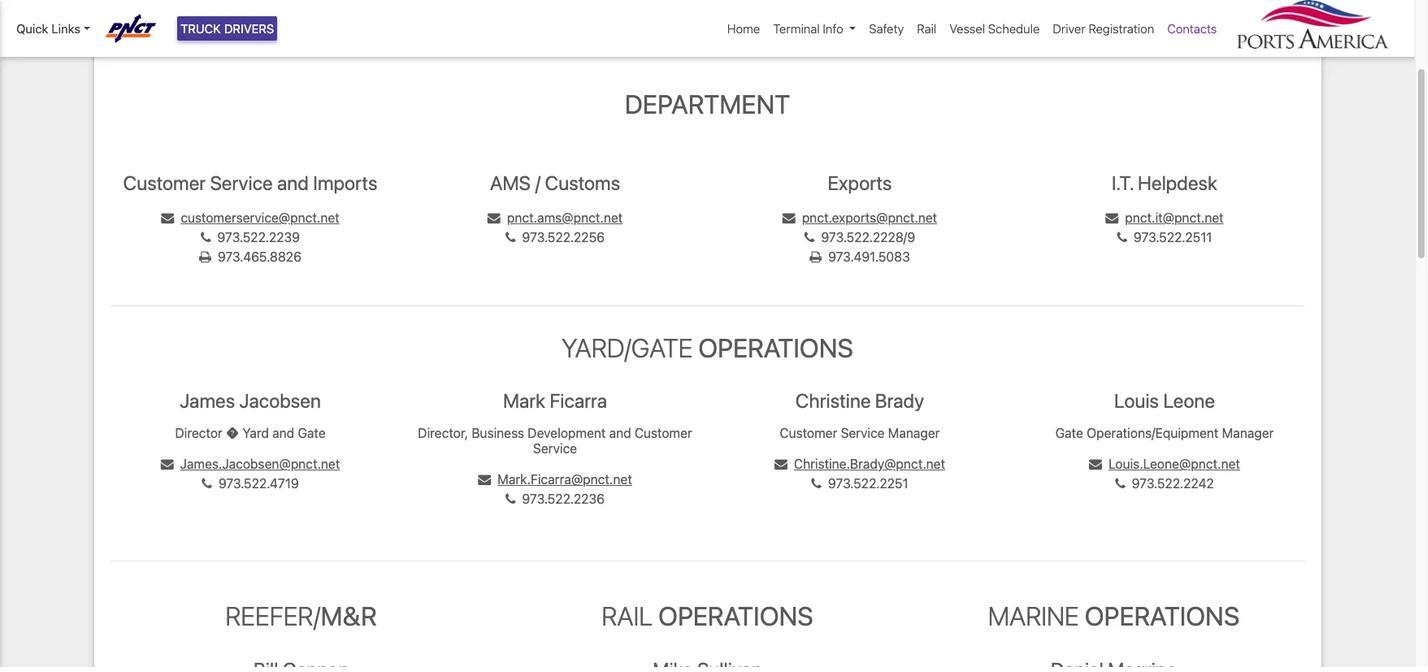 Task type: locate. For each thing, give the bounding box(es) containing it.
0 horizontal spatial envelope image
[[161, 211, 174, 224]]

phone image inside "973.522.2242" link
[[1116, 477, 1126, 490]]

0 horizontal spatial rail
[[602, 601, 653, 632]]

envelope image inside mark.ficarra@pnct.net link
[[478, 473, 491, 486]]

1 vertical spatial rail
[[602, 601, 653, 632]]

manager
[[888, 426, 940, 441], [1222, 426, 1274, 441]]

contacts right registration
[[1168, 21, 1217, 36]]

home right 'links' at the top left
[[107, 19, 142, 34]]

0 horizontal spatial service
[[210, 172, 273, 194]]

phone image down james.jacobsen@pnct.net link on the bottom of the page
[[202, 477, 212, 490]]

jacobsen
[[239, 390, 321, 412]]

truck drivers
[[181, 21, 274, 36]]

phone image
[[506, 231, 516, 244], [805, 231, 815, 244], [202, 477, 212, 490]]

envelope image for louis leone
[[1089, 458, 1102, 471]]

973.465.8826
[[218, 249, 302, 264]]

reefer/
[[225, 601, 321, 632]]

rail
[[917, 21, 937, 36], [602, 601, 653, 632]]

quick
[[16, 21, 48, 36]]

service up christine.brady@pnct.net link
[[841, 426, 885, 441]]

0 horizontal spatial manager
[[888, 426, 940, 441]]

drivers
[[224, 21, 274, 36]]

phone image down the pnct.ams@pnct.net link
[[506, 231, 516, 244]]

pnct.ams@pnct.net link
[[488, 210, 623, 225]]

operations for rail operations
[[659, 601, 814, 632]]

1 horizontal spatial envelope image
[[488, 211, 501, 224]]

pnct.exports@pnct.net link
[[783, 210, 938, 225]]

0 horizontal spatial home link
[[107, 19, 142, 34]]

phone image inside 973.522.2251 link
[[812, 477, 822, 490]]

rail link
[[911, 13, 943, 44]]

0 horizontal spatial customer
[[123, 172, 206, 194]]

home link right 'links' at the top left
[[107, 19, 142, 34]]

terminal info link
[[767, 13, 863, 44]]

mark ficarra
[[503, 390, 607, 412]]

development
[[528, 426, 606, 441]]

gate
[[298, 426, 326, 441], [1056, 426, 1084, 441]]

home link
[[721, 13, 767, 44], [107, 19, 142, 34]]

pnct.ams@pnct.net
[[507, 210, 623, 225]]

truck drivers link
[[177, 16, 277, 41]]

mark.ficarra@pnct.net
[[498, 473, 632, 487]]

operations for yard/gate operations
[[699, 332, 854, 363]]

and up 'customerservice@pnct.net'
[[277, 172, 309, 194]]

and
[[277, 172, 309, 194], [272, 426, 294, 441], [609, 426, 631, 441]]

quick links link
[[16, 19, 90, 38]]

phone image down pnct.it@pnct.net link
[[1117, 231, 1128, 244]]

0 horizontal spatial contacts
[[159, 19, 212, 34]]

marine
[[988, 601, 1080, 632]]

operations
[[699, 332, 854, 363], [659, 601, 814, 632], [1085, 601, 1240, 632]]

envelope image inside pnct.it@pnct.net link
[[1106, 211, 1119, 224]]

contacts link
[[1161, 13, 1224, 44]]

contacts
[[159, 19, 212, 34], [1168, 21, 1217, 36]]

973.522.4719 link
[[202, 477, 299, 491]]

and right development
[[609, 426, 631, 441]]

home left terminal on the top right of page
[[728, 21, 760, 36]]

1 horizontal spatial home
[[728, 21, 760, 36]]

phone image for mark ficarra
[[506, 493, 516, 506]]

truck
[[181, 21, 221, 36]]

driver
[[1053, 21, 1086, 36]]

phone image down 'louis.leone@pnct.net' link
[[1116, 477, 1126, 490]]

vessel
[[950, 21, 986, 36]]

yard/gate
[[562, 332, 693, 363]]

phone image inside the 973.522.2236 link
[[506, 493, 516, 506]]

manager down brady
[[888, 426, 940, 441]]

envelope image for ams
[[488, 211, 501, 224]]

yard/gate operations
[[562, 332, 854, 363]]

registration
[[1089, 21, 1155, 36]]

2 horizontal spatial envelope image
[[775, 458, 788, 471]]

customs
[[545, 172, 620, 194]]

phone image inside the 973.522.2228/9 link
[[805, 231, 815, 244]]

0 horizontal spatial phone image
[[202, 477, 212, 490]]

envelope image
[[783, 211, 796, 224], [1106, 211, 1119, 224], [161, 458, 174, 471], [1089, 458, 1102, 471], [478, 473, 491, 486]]

and right yard
[[272, 426, 294, 441]]

m&r
[[321, 601, 377, 632]]

973.522.2511
[[1134, 230, 1213, 245]]

manager up louis.leone@pnct.net
[[1222, 426, 1274, 441]]

1 horizontal spatial customer
[[635, 426, 692, 441]]

brady
[[875, 390, 925, 412]]

2 horizontal spatial phone image
[[805, 231, 815, 244]]

973.522.2239
[[217, 230, 300, 245]]

service up customerservice@pnct.net link
[[210, 172, 273, 194]]

phone image for exports
[[805, 231, 815, 244]]

service for and
[[210, 172, 273, 194]]

director, business development and  customer service
[[418, 426, 692, 456]]

1 horizontal spatial rail
[[917, 21, 937, 36]]

and inside director, business development and  customer service
[[609, 426, 631, 441]]

phone image for louis leone
[[1116, 477, 1126, 490]]

phone image inside the 973.522.2239 "link"
[[201, 231, 211, 244]]

2 manager from the left
[[1222, 426, 1274, 441]]

ficarra
[[550, 390, 607, 412]]

manager for christine brady
[[888, 426, 940, 441]]

envelope image inside pnct.exports@pnct.net link
[[783, 211, 796, 224]]

0 vertical spatial rail
[[917, 21, 937, 36]]

customer
[[123, 172, 206, 194], [635, 426, 692, 441], [780, 426, 838, 441]]

973.522.2239 link
[[201, 230, 300, 245]]

phone image up print image
[[201, 231, 211, 244]]

operations for marine operations
[[1085, 601, 1240, 632]]

0 vertical spatial service
[[210, 172, 273, 194]]

vessel schedule
[[950, 21, 1040, 36]]

1 horizontal spatial home link
[[721, 13, 767, 44]]

envelope image for james jacobsen
[[161, 458, 174, 471]]

phone image inside 973.522.2511 link
[[1117, 231, 1128, 244]]

contacts left drivers at the top left of page
[[159, 19, 212, 34]]

envelope image
[[161, 211, 174, 224], [488, 211, 501, 224], [775, 458, 788, 471]]

pnct.it@pnct.net
[[1125, 210, 1224, 225]]

1 horizontal spatial phone image
[[506, 231, 516, 244]]

2 horizontal spatial service
[[841, 426, 885, 441]]

phone image inside "973.522.2256" link
[[506, 231, 516, 244]]

customerservice@pnct.net link
[[161, 210, 340, 225]]

envelope image inside james.jacobsen@pnct.net link
[[161, 458, 174, 471]]

service down development
[[533, 442, 577, 456]]

1 horizontal spatial service
[[533, 442, 577, 456]]

973.522.2242 link
[[1116, 477, 1215, 491]]

links
[[52, 21, 80, 36]]

1 horizontal spatial gate
[[1056, 426, 1084, 441]]

1 manager from the left
[[888, 426, 940, 441]]

customer for customer service manager
[[780, 426, 838, 441]]

home
[[107, 19, 142, 34], [728, 21, 760, 36]]

print image
[[810, 250, 822, 263]]

1 vertical spatial service
[[841, 426, 885, 441]]

2 vertical spatial service
[[533, 442, 577, 456]]

phone image down christine.brady@pnct.net link
[[812, 477, 822, 490]]

0 horizontal spatial gate
[[298, 426, 326, 441]]

driver registration link
[[1047, 13, 1161, 44]]

phone image up print icon
[[805, 231, 815, 244]]

home link left terminal on the top right of page
[[721, 13, 767, 44]]

director
[[175, 426, 223, 441]]

2 horizontal spatial customer
[[780, 426, 838, 441]]

phone image
[[201, 231, 211, 244], [1117, 231, 1128, 244], [812, 477, 822, 490], [1116, 477, 1126, 490], [506, 493, 516, 506]]

phone image down mark.ficarra@pnct.net link at the bottom left of the page
[[506, 493, 516, 506]]

envelope image inside customerservice@pnct.net link
[[161, 211, 174, 224]]

envelope image for customer
[[161, 211, 174, 224]]

envelope image inside 'louis.leone@pnct.net' link
[[1089, 458, 1102, 471]]

1 horizontal spatial manager
[[1222, 426, 1274, 441]]

envelope image inside the pnct.ams@pnct.net link
[[488, 211, 501, 224]]

mark
[[503, 390, 546, 412]]

director � yard and gate
[[175, 426, 326, 441]]

quick links
[[16, 21, 80, 36]]

info
[[823, 21, 844, 36]]

customer service and imports
[[123, 172, 378, 194]]



Task type: vqa. For each thing, say whether or not it's contained in the screenshot.
'Customer' associated with Customer Service and Imports
yes



Task type: describe. For each thing, give the bounding box(es) containing it.
manager for louis leone
[[1222, 426, 1274, 441]]

rail for rail operations
[[602, 601, 653, 632]]

customer for customer service and imports
[[123, 172, 206, 194]]

print image
[[199, 250, 211, 263]]

envelope image inside christine.brady@pnct.net link
[[775, 458, 788, 471]]

yard
[[243, 426, 269, 441]]

james jacobsen
[[180, 390, 321, 412]]

973.522.4719
[[219, 477, 299, 491]]

terminal info
[[773, 21, 844, 36]]

973.522.2256 link
[[506, 230, 605, 245]]

973.522.2242
[[1132, 477, 1215, 491]]

louis.leone@pnct.net
[[1109, 457, 1241, 472]]

department
[[625, 88, 790, 119]]

and for mark ficarra
[[609, 426, 631, 441]]

0 horizontal spatial home
[[107, 19, 142, 34]]

exports
[[828, 172, 892, 194]]

973.522.2236
[[522, 492, 605, 507]]

christine brady
[[796, 390, 925, 412]]

973.522.2511 link
[[1117, 230, 1213, 245]]

i.t. helpdesk
[[1112, 172, 1218, 194]]

973.522.2251
[[828, 477, 909, 491]]

james
[[180, 390, 235, 412]]

customer service manager
[[780, 426, 940, 441]]

pnct.exports@pnct.net
[[802, 210, 938, 225]]

customerservice@pnct.net
[[181, 210, 340, 225]]

terminal
[[773, 21, 820, 36]]

james.jacobsen@pnct.net link
[[161, 457, 340, 472]]

reefer/ m&r
[[225, 601, 377, 632]]

louis.leone@pnct.net link
[[1089, 457, 1241, 472]]

louis leone
[[1115, 390, 1216, 412]]

director,
[[418, 426, 468, 441]]

safety link
[[863, 13, 911, 44]]

customer inside director, business development and  customer service
[[635, 426, 692, 441]]

pnct.it@pnct.net link
[[1106, 210, 1224, 225]]

973.522.2228/9 link
[[805, 230, 916, 245]]

i.t.
[[1112, 172, 1134, 194]]

973.522.2251 link
[[812, 477, 909, 491]]

�
[[226, 426, 239, 441]]

christine
[[796, 390, 871, 412]]

christine.brady@pnct.net link
[[775, 457, 946, 472]]

973.491.5083
[[828, 249, 910, 264]]

and for james jacobsen
[[272, 426, 294, 441]]

gate operations/equipment manager
[[1056, 426, 1274, 441]]

schedule
[[989, 21, 1040, 36]]

driver registration
[[1053, 21, 1155, 36]]

marine operations
[[988, 601, 1240, 632]]

/
[[535, 172, 541, 194]]

christine.brady@pnct.net
[[794, 457, 946, 472]]

envelope image for mark ficarra
[[478, 473, 491, 486]]

phone image for christine brady
[[812, 477, 822, 490]]

973.522.2236 link
[[506, 492, 605, 507]]

vessel schedule link
[[943, 13, 1047, 44]]

ams
[[490, 172, 531, 194]]

1 gate from the left
[[298, 426, 326, 441]]

973.522.2228/9
[[821, 230, 916, 245]]

ams / customs
[[490, 172, 620, 194]]

973.522.2256
[[522, 230, 605, 245]]

rail operations
[[602, 601, 814, 632]]

safety
[[869, 21, 904, 36]]

james.jacobsen@pnct.net
[[180, 457, 340, 472]]

service for manager
[[841, 426, 885, 441]]

operations/equipment
[[1087, 426, 1219, 441]]

imports
[[313, 172, 378, 194]]

rail for rail
[[917, 21, 937, 36]]

business
[[472, 426, 524, 441]]

helpdesk
[[1138, 172, 1218, 194]]

2 gate from the left
[[1056, 426, 1084, 441]]

louis
[[1115, 390, 1159, 412]]

leone
[[1164, 390, 1216, 412]]

service inside director, business development and  customer service
[[533, 442, 577, 456]]

mark.ficarra@pnct.net link
[[478, 473, 632, 487]]

phone image inside "973.522.4719" link
[[202, 477, 212, 490]]

1 horizontal spatial contacts
[[1168, 21, 1217, 36]]

phone image for ams / customs
[[506, 231, 516, 244]]



